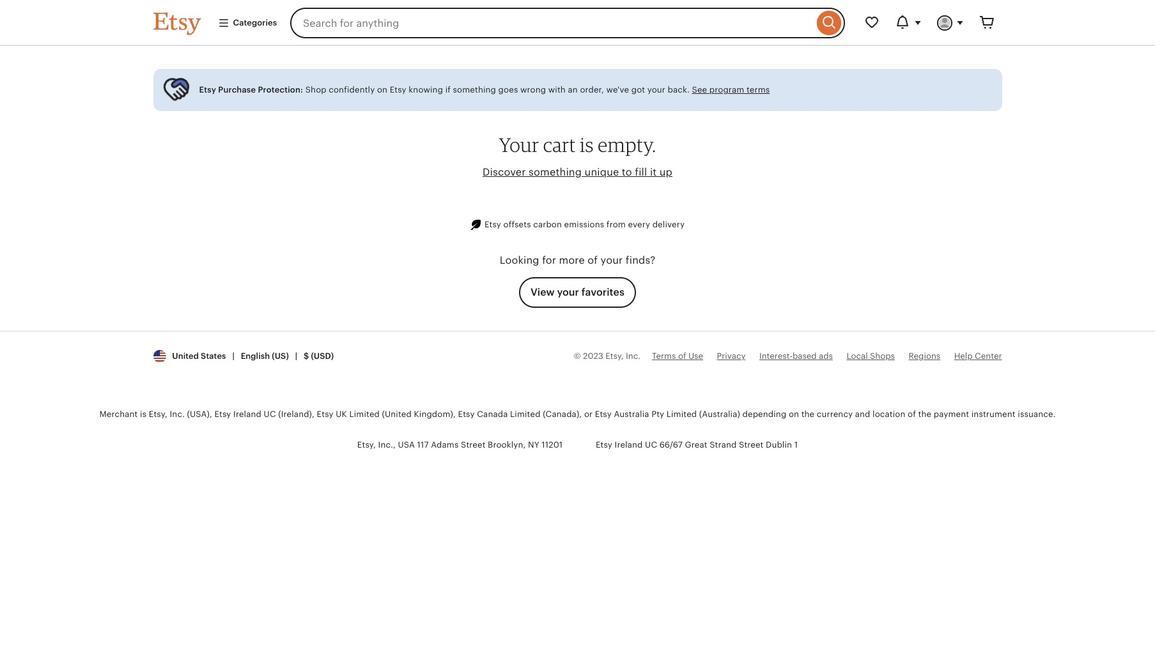 Task type: locate. For each thing, give the bounding box(es) containing it.
0 vertical spatial something
[[453, 85, 496, 94]]

inc. left terms
[[626, 352, 641, 361]]

0 horizontal spatial the
[[802, 410, 815, 419]]

currency
[[817, 410, 853, 419]]

1 horizontal spatial limited
[[510, 410, 541, 419]]

more
[[559, 255, 585, 267]]

0 horizontal spatial street
[[461, 441, 486, 450]]

location
[[873, 410, 906, 419]]

$
[[304, 352, 309, 361]]

0 horizontal spatial |
[[232, 352, 235, 361]]

2 vertical spatial etsy,
[[357, 441, 376, 450]]

etsy left purchase at top left
[[199, 85, 216, 94]]

pty
[[652, 410, 665, 419]]

0 horizontal spatial limited
[[349, 410, 380, 419]]

0 horizontal spatial inc.
[[170, 410, 185, 419]]

merchant
[[99, 410, 138, 419]]

of right location
[[908, 410, 916, 419]]

issuance.
[[1018, 410, 1056, 419]]

etsy ireland uc 66/67 great strand street dublin 1
[[596, 441, 798, 450]]

the left payment
[[919, 410, 932, 419]]

ireland right (usa),
[[233, 410, 262, 419]]

1 vertical spatial of
[[678, 352, 686, 361]]

1 vertical spatial inc.
[[170, 410, 185, 419]]

great
[[685, 441, 708, 450]]

categories button
[[208, 11, 287, 35]]

discover something unique to fill it up link
[[483, 166, 673, 178]]

1 vertical spatial ireland
[[615, 441, 643, 450]]

protection:
[[258, 85, 303, 94]]

shop
[[305, 85, 327, 94]]

1 horizontal spatial of
[[678, 352, 686, 361]]

inc. left (usa),
[[170, 410, 185, 419]]

0 vertical spatial ireland
[[233, 410, 262, 419]]

dublin
[[766, 441, 792, 450]]

© 2023 etsy, inc.
[[574, 352, 641, 361]]

delivery
[[653, 220, 685, 229]]

1 horizontal spatial street
[[739, 441, 764, 450]]

your right got
[[648, 85, 666, 94]]

etsy, right merchant
[[149, 410, 167, 419]]

(united
[[382, 410, 412, 419]]

1 vertical spatial on
[[789, 410, 799, 419]]

uc
[[264, 410, 276, 419], [645, 441, 657, 450]]

us image
[[153, 350, 166, 363]]

2 horizontal spatial limited
[[667, 410, 697, 419]]

0 vertical spatial on
[[377, 85, 388, 94]]

empty.
[[598, 133, 656, 156]]

on right depending
[[789, 410, 799, 419]]

merchant is etsy, inc. (usa), etsy ireland uc (ireland), etsy uk limited (united kingdom), etsy canada limited (canada), or etsy australia pty limited (australia) depending on the currency and location of the payment instrument issuance.
[[99, 410, 1056, 419]]

use
[[689, 352, 703, 361]]

0 horizontal spatial is
[[140, 410, 147, 419]]

interest-based ads
[[760, 352, 833, 361]]

the
[[802, 410, 815, 419], [919, 410, 932, 419]]

uc left (ireland), at the left bottom
[[264, 410, 276, 419]]

based
[[793, 352, 817, 361]]

0 vertical spatial is
[[580, 133, 594, 156]]

something
[[453, 85, 496, 94], [529, 166, 582, 178]]

1 horizontal spatial on
[[789, 410, 799, 419]]

shops
[[870, 352, 895, 361]]

inc.,
[[378, 441, 396, 450]]

your
[[648, 85, 666, 94], [601, 255, 623, 267], [557, 286, 579, 298]]

etsy, for 2023
[[606, 352, 624, 361]]

Search for anything text field
[[290, 8, 814, 38]]

1 horizontal spatial |
[[295, 352, 297, 361]]

0 horizontal spatial on
[[377, 85, 388, 94]]

|
[[232, 352, 235, 361], [295, 352, 297, 361]]

the left currency
[[802, 410, 815, 419]]

0 vertical spatial of
[[588, 255, 598, 267]]

1 limited from the left
[[349, 410, 380, 419]]

etsy, for is
[[149, 410, 167, 419]]

2023
[[583, 352, 603, 361]]

view
[[531, 286, 555, 298]]

terms of use
[[652, 352, 703, 361]]

1 horizontal spatial ireland
[[615, 441, 643, 450]]

1 horizontal spatial uc
[[645, 441, 657, 450]]

of left use in the bottom of the page
[[678, 352, 686, 361]]

etsy, left inc.,
[[357, 441, 376, 450]]

canada
[[477, 410, 508, 419]]

0 horizontal spatial etsy,
[[149, 410, 167, 419]]

center
[[975, 352, 1002, 361]]

local shops
[[847, 352, 895, 361]]

something right if
[[453, 85, 496, 94]]

| right states
[[232, 352, 235, 361]]

got
[[632, 85, 645, 94]]

privacy
[[717, 352, 746, 361]]

| left $
[[295, 352, 297, 361]]

is right cart
[[580, 133, 594, 156]]

(usd)
[[311, 352, 334, 361]]

0 horizontal spatial your
[[557, 286, 579, 298]]

program
[[710, 85, 745, 94]]

1 horizontal spatial your
[[601, 255, 623, 267]]

1 horizontal spatial etsy,
[[357, 441, 376, 450]]

2 horizontal spatial of
[[908, 410, 916, 419]]

help center
[[954, 352, 1002, 361]]

from
[[607, 220, 626, 229]]

ireland
[[233, 410, 262, 419], [615, 441, 643, 450]]

something down cart
[[529, 166, 582, 178]]

0 horizontal spatial of
[[588, 255, 598, 267]]

0 vertical spatial etsy,
[[606, 352, 624, 361]]

etsy
[[199, 85, 216, 94], [390, 85, 407, 94], [485, 220, 501, 229], [214, 410, 231, 419], [317, 410, 334, 419], [458, 410, 475, 419], [595, 410, 612, 419], [596, 441, 613, 450]]

of
[[588, 255, 598, 267], [678, 352, 686, 361], [908, 410, 916, 419]]

1 vertical spatial etsy,
[[149, 410, 167, 419]]

it
[[650, 166, 657, 178]]

2 horizontal spatial your
[[648, 85, 666, 94]]

of right the more
[[588, 255, 598, 267]]

2 | from the left
[[295, 352, 297, 361]]

0 horizontal spatial ireland
[[233, 410, 262, 419]]

help center link
[[954, 352, 1002, 361]]

2 horizontal spatial etsy,
[[606, 352, 624, 361]]

an
[[568, 85, 578, 94]]

1 horizontal spatial the
[[919, 410, 932, 419]]

your right view
[[557, 286, 579, 298]]

None search field
[[290, 8, 845, 38]]

uc left 66/67
[[645, 441, 657, 450]]

1 vertical spatial uc
[[645, 441, 657, 450]]

0 vertical spatial inc.
[[626, 352, 641, 361]]

limited right uk
[[349, 410, 380, 419]]

etsy right (usa),
[[214, 410, 231, 419]]

if
[[445, 85, 451, 94]]

emissions
[[564, 220, 604, 229]]

2 the from the left
[[919, 410, 932, 419]]

and
[[855, 410, 871, 419]]

1 horizontal spatial inc.
[[626, 352, 641, 361]]

inc.
[[626, 352, 641, 361], [170, 410, 185, 419]]

(usa),
[[187, 410, 212, 419]]

street left dublin
[[739, 441, 764, 450]]

your left "finds?" in the right top of the page
[[601, 255, 623, 267]]

inc. for 2023
[[626, 352, 641, 361]]

etsy left "offsets"
[[485, 220, 501, 229]]

limited up the ny
[[510, 410, 541, 419]]

on right 'confidently'
[[377, 85, 388, 94]]

etsy,
[[606, 352, 624, 361], [149, 410, 167, 419], [357, 441, 376, 450]]

street right adams
[[461, 441, 486, 450]]

limited right pty
[[667, 410, 697, 419]]

ads
[[819, 352, 833, 361]]

1 vertical spatial something
[[529, 166, 582, 178]]

ireland down "australia"
[[615, 441, 643, 450]]

etsy, right 2023
[[606, 352, 624, 361]]

2 vertical spatial of
[[908, 410, 916, 419]]

instrument
[[972, 410, 1016, 419]]

inc. for is
[[170, 410, 185, 419]]

is right merchant
[[140, 410, 147, 419]]

0 vertical spatial uc
[[264, 410, 276, 419]]



Task type: describe. For each thing, give the bounding box(es) containing it.
states
[[201, 352, 226, 361]]

local shops link
[[847, 352, 895, 361]]

etsy left uk
[[317, 410, 334, 419]]

united states   |   english (us)   |   $ (usd)
[[168, 352, 334, 361]]

etsy purchase protection: shop confidently on etsy knowing if something goes wrong with an order, we've got your back. see program terms
[[199, 85, 770, 94]]

regions
[[909, 352, 941, 361]]

goes
[[499, 85, 518, 94]]

local
[[847, 352, 868, 361]]

purchase
[[218, 85, 256, 94]]

view your favorites link
[[519, 277, 636, 308]]

payment
[[934, 410, 969, 419]]

11201
[[542, 441, 563, 450]]

(us)
[[272, 352, 289, 361]]

2 street from the left
[[739, 441, 764, 450]]

etsy right or
[[595, 410, 612, 419]]

terms
[[652, 352, 676, 361]]

carbon
[[533, 220, 562, 229]]

united
[[172, 352, 199, 361]]

1 | from the left
[[232, 352, 235, 361]]

0 horizontal spatial uc
[[264, 410, 276, 419]]

categories banner
[[130, 0, 1025, 46]]

1 horizontal spatial is
[[580, 133, 594, 156]]

help
[[954, 352, 973, 361]]

etsy down merchant is etsy, inc. (usa), etsy ireland uc (ireland), etsy uk limited (united kingdom), etsy canada limited (canada), or etsy australia pty limited (australia) depending on the currency and location of the payment instrument issuance.
[[596, 441, 613, 450]]

0 vertical spatial your
[[648, 85, 666, 94]]

uk
[[336, 410, 347, 419]]

see
[[692, 85, 707, 94]]

with
[[548, 85, 566, 94]]

none search field inside categories banner
[[290, 8, 845, 38]]

1 street from the left
[[461, 441, 486, 450]]

fill
[[635, 166, 647, 178]]

1
[[795, 441, 798, 450]]

order,
[[580, 85, 604, 94]]

kingdom),
[[414, 410, 456, 419]]

your cart is empty.
[[499, 133, 656, 156]]

3 limited from the left
[[667, 410, 697, 419]]

etsy left canada
[[458, 410, 475, 419]]

discover
[[483, 166, 526, 178]]

usa
[[398, 441, 415, 450]]

adams
[[431, 441, 459, 450]]

cart
[[543, 133, 576, 156]]

categories
[[233, 18, 277, 27]]

up
[[660, 166, 673, 178]]

2 limited from the left
[[510, 410, 541, 419]]

1 vertical spatial is
[[140, 410, 147, 419]]

117
[[417, 441, 429, 450]]

(canada),
[[543, 410, 582, 419]]

ny
[[528, 441, 540, 450]]

(australia)
[[699, 410, 740, 419]]

(ireland),
[[278, 410, 315, 419]]

your
[[499, 133, 539, 156]]

to
[[622, 166, 632, 178]]

privacy link
[[717, 352, 746, 361]]

favorites
[[582, 286, 625, 298]]

australia
[[614, 410, 649, 419]]

1 horizontal spatial something
[[529, 166, 582, 178]]

back.
[[668, 85, 690, 94]]

knowing
[[409, 85, 443, 94]]

0 horizontal spatial something
[[453, 85, 496, 94]]

terms of use link
[[652, 352, 703, 361]]

view your favorites
[[531, 286, 625, 298]]

we've
[[607, 85, 629, 94]]

depending
[[743, 410, 787, 419]]

discover something unique to fill it up
[[483, 166, 673, 178]]

etsy left knowing
[[390, 85, 407, 94]]

offsets
[[504, 220, 531, 229]]

finds?
[[626, 255, 656, 267]]

66/67
[[660, 441, 683, 450]]

wrong
[[521, 85, 546, 94]]

interest-
[[760, 352, 793, 361]]

brooklyn,
[[488, 441, 526, 450]]

©
[[574, 352, 581, 361]]

confidently
[[329, 85, 375, 94]]

2 vertical spatial your
[[557, 286, 579, 298]]

unique
[[585, 166, 619, 178]]

looking for more of your finds?
[[500, 255, 656, 267]]

strand
[[710, 441, 737, 450]]

1 the from the left
[[802, 410, 815, 419]]

looking
[[500, 255, 540, 267]]

1 vertical spatial your
[[601, 255, 623, 267]]

for
[[542, 255, 556, 267]]

etsy, inc., usa 117 adams street brooklyn, ny 11201
[[357, 441, 563, 450]]

interest-based ads link
[[760, 352, 833, 361]]

terms
[[747, 85, 770, 94]]



Task type: vqa. For each thing, say whether or not it's contained in the screenshot.
Discover something unique to fill it up LINK
yes



